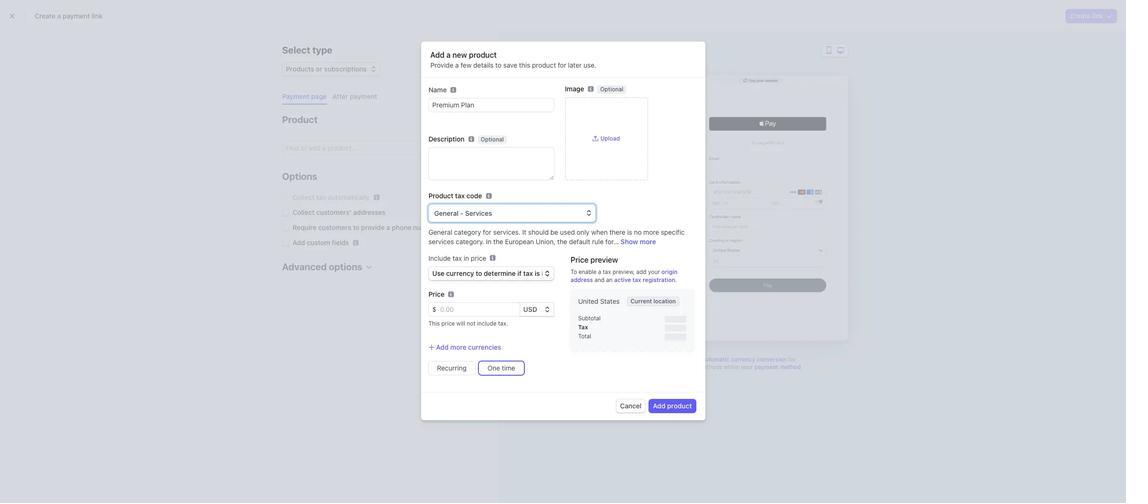 Task type: vqa. For each thing, say whether or not it's contained in the screenshot.
After
yes



Task type: locate. For each thing, give the bounding box(es) containing it.
1 vertical spatial for
[[483, 228, 492, 236]]

add more currencies button
[[429, 343, 502, 352]]

payment page
[[282, 92, 327, 100]]

$
[[433, 306, 437, 314]]

1 horizontal spatial your
[[741, 364, 753, 371]]

general
[[434, 209, 459, 217], [429, 228, 453, 236]]

1 horizontal spatial create
[[1070, 12, 1091, 20]]

product
[[282, 114, 318, 125], [429, 192, 454, 200]]

product
[[469, 51, 497, 59], [532, 61, 556, 69], [668, 402, 692, 410]]

price right in
[[471, 254, 486, 262]]

save
[[504, 61, 518, 69]]

0 horizontal spatial the
[[494, 238, 503, 246]]

1 vertical spatial product
[[429, 192, 454, 200]]

for inside 'general category for services. it should be used only when there is no more specific services category. in the european union, the default rule for…'
[[483, 228, 492, 236]]

1 vertical spatial optional
[[481, 136, 504, 143]]

new
[[453, 51, 467, 59]]

current
[[631, 298, 652, 305]]

tax for collect
[[317, 193, 326, 201]]

number
[[413, 224, 438, 232]]

collect tax automatically
[[293, 193, 370, 201]]

the right in
[[494, 238, 503, 246]]

product down settings
[[668, 402, 692, 410]]

within
[[724, 364, 740, 371]]

1 horizontal spatial price
[[571, 256, 589, 264]]

0 vertical spatial to
[[496, 61, 502, 69]]

preview
[[521, 45, 557, 55]]

current location
[[631, 298, 676, 305]]

price
[[471, 254, 486, 262], [442, 320, 455, 327]]

code
[[467, 192, 482, 200]]

add up recurring
[[436, 343, 449, 352]]

2 horizontal spatial your
[[757, 78, 764, 82]]

for inside for certain countries. you can enable more payment methods within your
[[789, 356, 796, 364]]

price up "to"
[[571, 256, 589, 264]]

collect
[[293, 193, 315, 201], [293, 209, 315, 217]]

automatic currency conversion
[[702, 356, 787, 364]]

enable
[[579, 269, 597, 276], [639, 364, 657, 371]]

0 vertical spatial collect
[[293, 193, 315, 201]]

0 horizontal spatial for
[[483, 228, 492, 236]]

more
[[644, 228, 659, 236], [640, 238, 657, 246], [451, 343, 467, 352], [659, 364, 673, 371]]

2 horizontal spatial product
[[668, 402, 692, 410]]

0 vertical spatial price
[[471, 254, 486, 262]]

subscriptions
[[324, 65, 367, 73]]

automatic currency conversion link
[[702, 356, 787, 364]]

only
[[577, 228, 590, 236]]

product up general - services
[[429, 192, 454, 200]]

tax left in
[[453, 254, 462, 262]]

enable up address
[[579, 269, 597, 276]]

to enable a tax preview, add your
[[571, 269, 662, 276]]

create
[[35, 12, 56, 20], [1070, 12, 1091, 20]]

0 horizontal spatial product
[[282, 114, 318, 125]]

1 vertical spatial to
[[353, 224, 360, 232]]

advanced options button
[[278, 255, 372, 274]]

address
[[571, 277, 593, 284]]

2 vertical spatial product
[[668, 402, 692, 410]]

add product button
[[650, 400, 696, 413]]

2 collect from the top
[[293, 209, 315, 217]]

is
[[628, 228, 633, 236]]

more inside 'general category for services. it should be used only when there is no more specific services category. in the european union, the default rule for…'
[[644, 228, 659, 236]]

0 horizontal spatial your
[[648, 269, 660, 276]]

optional for description
[[481, 136, 504, 143]]

0 vertical spatial product
[[282, 114, 318, 125]]

for certain countries. you can enable more payment methods within your
[[568, 356, 796, 371]]

add for a
[[431, 51, 445, 59]]

united
[[579, 297, 599, 306]]

0 horizontal spatial to
[[353, 224, 360, 232]]

more inside for certain countries. you can enable more payment methods within your
[[659, 364, 673, 371]]

for up method
[[789, 356, 796, 364]]

1 horizontal spatial to
[[496, 61, 502, 69]]

usd button
[[520, 303, 554, 316]]

create inside button
[[1070, 12, 1091, 20]]

2 vertical spatial for
[[789, 356, 796, 364]]

1 create from the left
[[35, 12, 56, 20]]

1 horizontal spatial product
[[532, 61, 556, 69]]

certain
[[568, 364, 587, 371]]

create for create a payment link
[[35, 12, 56, 20]]

automatically
[[328, 193, 370, 201]]

include tax in price
[[429, 254, 486, 262]]

general left -
[[434, 209, 459, 217]]

a
[[57, 12, 61, 20], [447, 51, 451, 59], [455, 61, 459, 69], [387, 224, 390, 232], [598, 269, 602, 276]]

0 vertical spatial general
[[434, 209, 459, 217]]

2 vertical spatial your
[[741, 364, 753, 371]]

1 vertical spatial price
[[442, 320, 455, 327]]

price
[[571, 256, 589, 264], [429, 290, 445, 298]]

price left will
[[442, 320, 455, 327]]

domain
[[765, 78, 778, 82]]

active
[[615, 277, 631, 284]]

product down preview
[[532, 61, 556, 69]]

a inside tab panel
[[387, 224, 390, 232]]

2 the from the left
[[558, 238, 567, 246]]

for left later
[[558, 61, 567, 69]]

the down used
[[558, 238, 567, 246]]

this
[[519, 61, 531, 69]]

more right the no
[[644, 228, 659, 236]]

products
[[286, 65, 314, 73]]

1 horizontal spatial product
[[429, 192, 454, 200]]

payment link settings tab list
[[278, 89, 481, 105]]

0 vertical spatial price
[[571, 256, 589, 264]]

1 horizontal spatial the
[[558, 238, 567, 246]]

your down automatic currency conversion link
[[741, 364, 753, 371]]

to inside add a new product provide a few details to save this product for later use.
[[496, 61, 502, 69]]

Premium Plan, sunglasses, etc. text field
[[429, 98, 554, 112]]

add right cancel at right
[[653, 402, 666, 410]]

will
[[457, 320, 465, 327]]

tax.
[[498, 320, 508, 327]]

1 vertical spatial price
[[429, 290, 445, 298]]

to inside payment page tab panel
[[353, 224, 360, 232]]

add for product
[[653, 402, 666, 410]]

show more button
[[621, 238, 657, 246]]

your right "use"
[[757, 78, 764, 82]]

1 vertical spatial enable
[[639, 364, 657, 371]]

product for product tax code
[[429, 192, 454, 200]]

general for general category for services. it should be used only when there is no more specific services category. in the european union, the default rule for…
[[429, 228, 453, 236]]

you
[[617, 364, 627, 371]]

customers
[[318, 224, 352, 232]]

product up "details"
[[469, 51, 497, 59]]

general up services
[[429, 228, 453, 236]]

preview,
[[613, 269, 635, 276]]

tax inside payment page tab panel
[[317, 193, 326, 201]]

more up recurring
[[451, 343, 467, 352]]

tax up "an"
[[603, 269, 611, 276]]

collect for collect customers' addresses
[[293, 209, 315, 217]]

cancel
[[620, 402, 642, 410]]

2 link from the left
[[1093, 12, 1104, 20]]

payment page button
[[278, 89, 333, 105]]

not
[[467, 320, 476, 327]]

link
[[92, 12, 103, 20], [1093, 12, 1104, 20]]

price for price
[[429, 290, 445, 298]]

general for general - services
[[434, 209, 459, 217]]

general inside 'general category for services. it should be used only when there is no more specific services category. in the european union, the default rule for…'
[[429, 228, 453, 236]]

tax for product
[[455, 192, 465, 200]]

0 horizontal spatial price
[[429, 290, 445, 298]]

price for price preview
[[571, 256, 589, 264]]

automatic
[[702, 356, 730, 364]]

price up $
[[429, 290, 445, 298]]

add down require
[[293, 239, 305, 247]]

1 horizontal spatial optional
[[601, 86, 624, 93]]

add inside payment page tab panel
[[293, 239, 305, 247]]

addresses
[[353, 209, 386, 217]]

product down payment page button
[[282, 114, 318, 125]]

add
[[637, 269, 647, 276]]

0 vertical spatial enable
[[579, 269, 597, 276]]

collect customers' addresses
[[293, 209, 386, 217]]

0 vertical spatial your
[[757, 78, 764, 82]]

to
[[496, 61, 502, 69], [353, 224, 360, 232]]

one
[[488, 364, 500, 372]]

0 vertical spatial product
[[469, 51, 497, 59]]

0 horizontal spatial create
[[35, 12, 56, 20]]

tax up customers'
[[317, 193, 326, 201]]

origin address link
[[571, 269, 678, 284]]

enable right can
[[639, 364, 657, 371]]

0 horizontal spatial price
[[442, 320, 455, 327]]

add up provide
[[431, 51, 445, 59]]

1 horizontal spatial for
[[558, 61, 567, 69]]

show
[[621, 238, 638, 246]]

add inside 'add more currencies' button
[[436, 343, 449, 352]]

payment
[[63, 12, 90, 20], [350, 92, 377, 100], [674, 364, 697, 371], [755, 364, 779, 371]]

for inside add a new product provide a few details to save this product for later use.
[[558, 61, 567, 69]]

used
[[560, 228, 575, 236]]

specific
[[661, 228, 685, 236]]

advanced options
[[282, 262, 363, 273]]

0 vertical spatial for
[[558, 61, 567, 69]]

optional down premium plan, sunglasses, etc. text box
[[481, 136, 504, 143]]

optional right image
[[601, 86, 624, 93]]

None text field
[[429, 148, 554, 180]]

1 vertical spatial general
[[429, 228, 453, 236]]

2 create from the left
[[1070, 12, 1091, 20]]

your up 'registration'
[[648, 269, 660, 276]]

product for product
[[282, 114, 318, 125]]

1 vertical spatial product
[[532, 61, 556, 69]]

use your domain
[[749, 78, 778, 82]]

services.
[[493, 228, 521, 236]]

collect up require
[[293, 209, 315, 217]]

can
[[628, 364, 638, 371]]

general inside 'dropdown button'
[[434, 209, 459, 217]]

2 horizontal spatial for
[[789, 356, 796, 364]]

collect for collect tax automatically
[[293, 193, 315, 201]]

to left save
[[496, 61, 502, 69]]

1 the from the left
[[494, 238, 503, 246]]

tax for include
[[453, 254, 462, 262]]

add inside add a new product provide a few details to save this product for later use.
[[431, 51, 445, 59]]

customers'
[[317, 209, 352, 217]]

0 horizontal spatial link
[[92, 12, 103, 20]]

for up in
[[483, 228, 492, 236]]

1 horizontal spatial enable
[[639, 364, 657, 371]]

tax left code
[[455, 192, 465, 200]]

more right can
[[659, 364, 673, 371]]

to left provide
[[353, 224, 360, 232]]

0.00 text field
[[437, 303, 520, 316]]

add inside "add product" button
[[653, 402, 666, 410]]

after
[[333, 92, 348, 100]]

1 vertical spatial collect
[[293, 209, 315, 217]]

usd
[[524, 306, 537, 314]]

upload button
[[593, 135, 620, 143]]

1 collect from the top
[[293, 193, 315, 201]]

0 horizontal spatial optional
[[481, 136, 504, 143]]

0 vertical spatial optional
[[601, 86, 624, 93]]

product inside payment page tab panel
[[282, 114, 318, 125]]

collect down options
[[293, 193, 315, 201]]

phone
[[392, 224, 412, 232]]

1 horizontal spatial link
[[1093, 12, 1104, 20]]



Task type: describe. For each thing, give the bounding box(es) containing it.
more down the no
[[640, 238, 657, 246]]

category.
[[456, 238, 485, 246]]

1 link from the left
[[92, 12, 103, 20]]

in
[[464, 254, 469, 262]]

0 horizontal spatial product
[[469, 51, 497, 59]]

product inside button
[[668, 402, 692, 410]]

add a new product provide a few details to save this product for later use.
[[431, 51, 597, 69]]

category
[[454, 228, 481, 236]]

-
[[461, 209, 464, 217]]

states
[[601, 297, 620, 306]]

your inside for certain countries. you can enable more payment methods within your
[[741, 364, 753, 371]]

an
[[606, 277, 613, 284]]

be
[[551, 228, 558, 236]]

link inside button
[[1093, 12, 1104, 20]]

for…
[[606, 238, 619, 246]]

origin
[[662, 269, 678, 276]]

your inside use your domain button
[[757, 78, 764, 82]]

it
[[523, 228, 527, 236]]

payment method settings
[[673, 364, 801, 379]]

union,
[[536, 238, 556, 246]]

to
[[571, 269, 577, 276]]

optional for image
[[601, 86, 624, 93]]

and an active tax registration .
[[593, 277, 677, 284]]

description
[[429, 135, 465, 143]]

and
[[595, 277, 605, 284]]

few
[[461, 61, 472, 69]]

create for create link
[[1070, 12, 1091, 20]]

1 horizontal spatial price
[[471, 254, 486, 262]]

select
[[282, 45, 310, 55]]

products or subscriptions button
[[282, 61, 380, 76]]

payment inside "button"
[[350, 92, 377, 100]]

more inside 'add more currencies' button
[[451, 343, 467, 352]]

currencies
[[468, 343, 502, 352]]

price preview
[[571, 256, 618, 264]]

united states
[[579, 297, 620, 306]]

tax down add
[[633, 277, 642, 284]]

there
[[610, 228, 626, 236]]

add product
[[653, 402, 692, 410]]

products or subscriptions
[[286, 65, 367, 73]]

use
[[749, 78, 756, 82]]

general - services button
[[429, 205, 596, 222]]

payment page tab panel
[[275, 105, 481, 287]]

registration
[[643, 277, 676, 284]]

when
[[592, 228, 608, 236]]

advanced
[[282, 262, 327, 273]]

create link
[[1070, 12, 1104, 20]]

custom
[[307, 239, 330, 247]]

currency
[[731, 356, 756, 364]]

create a payment link
[[35, 12, 103, 20]]

upload
[[601, 135, 620, 142]]

should
[[528, 228, 549, 236]]

methods
[[699, 364, 722, 371]]

add for more
[[436, 343, 449, 352]]

subtotal
[[579, 315, 601, 322]]

active tax registration link
[[615, 277, 676, 284]]

add more currencies
[[436, 343, 502, 352]]

add custom fields
[[293, 239, 349, 247]]

services
[[465, 209, 492, 217]]

1 vertical spatial your
[[648, 269, 660, 276]]

$ button
[[429, 303, 437, 316]]

require
[[293, 224, 317, 232]]

product tax code
[[429, 192, 482, 200]]

conversion
[[757, 356, 787, 364]]

name
[[429, 86, 447, 94]]

provide
[[431, 61, 454, 69]]

payment inside the payment method settings
[[755, 364, 779, 371]]

require customers to provide a phone number
[[293, 224, 438, 232]]

payment
[[282, 92, 310, 100]]

countries.
[[588, 364, 615, 371]]

0 horizontal spatial enable
[[579, 269, 597, 276]]

include
[[429, 254, 451, 262]]

services
[[429, 238, 454, 246]]

location
[[654, 298, 676, 305]]

payment inside for certain countries. you can enable more payment methods within your
[[674, 364, 697, 371]]

add for custom
[[293, 239, 305, 247]]

total
[[579, 333, 592, 340]]

or
[[316, 65, 323, 73]]

image
[[565, 85, 584, 93]]

use your domain button
[[739, 78, 783, 83]]

enable inside for certain countries. you can enable more payment methods within your
[[639, 364, 657, 371]]

include
[[477, 320, 497, 327]]

this price will not include tax.
[[429, 320, 508, 327]]

page
[[311, 92, 327, 100]]

after payment button
[[329, 89, 383, 105]]

create link button
[[1067, 9, 1117, 23]]

payment method settings link
[[673, 364, 801, 379]]

time
[[502, 364, 515, 372]]

options
[[282, 171, 317, 182]]

select type
[[282, 45, 333, 55]]

fields
[[332, 239, 349, 247]]



